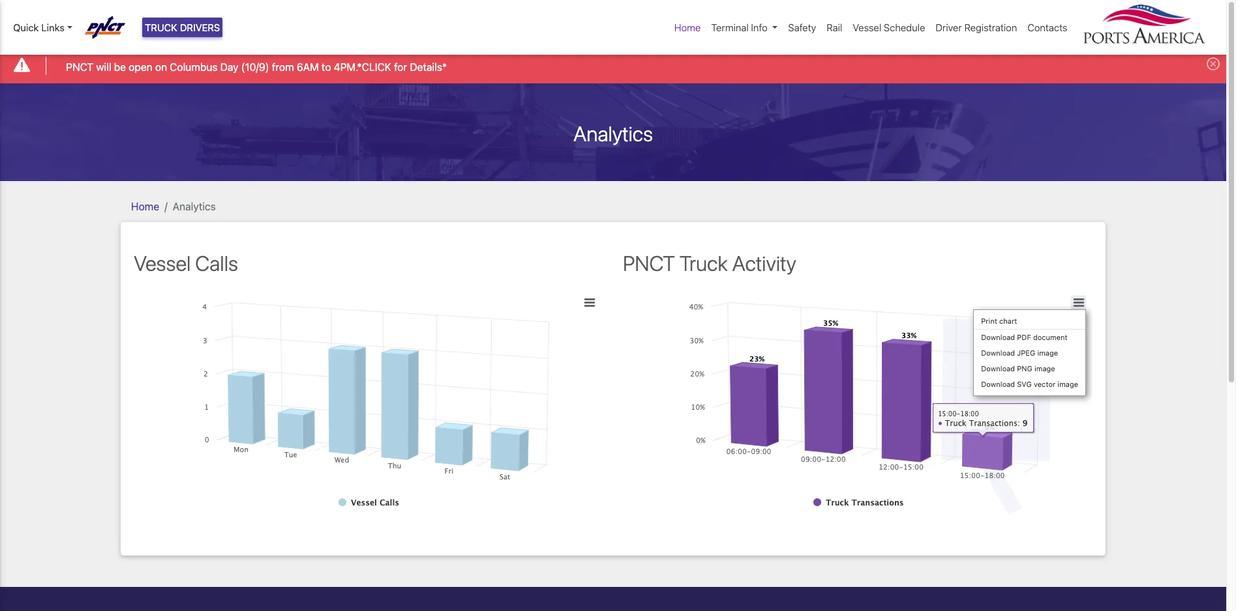 Task type: locate. For each thing, give the bounding box(es) containing it.
analytics
[[573, 121, 653, 146], [173, 201, 216, 212]]

truck
[[145, 21, 177, 33], [680, 251, 728, 276]]

1 horizontal spatial vessel
[[853, 21, 881, 33]]

svg
[[1017, 381, 1032, 389]]

1 download from the top
[[981, 334, 1015, 342]]

1 vertical spatial pnct
[[623, 251, 675, 276]]

contacts
[[1028, 21, 1068, 33]]

4pm.*click
[[334, 61, 391, 73]]

pnct inside alert
[[66, 61, 93, 73]]

details*
[[410, 61, 447, 73]]

0 vertical spatial analytics
[[573, 121, 653, 146]]

open
[[129, 61, 152, 73]]

image right vector
[[1058, 381, 1078, 389]]

pnct will be open on columbus day (10/9) from 6am to 4pm.*click for details* link
[[66, 59, 447, 75]]

1 vertical spatial home
[[131, 201, 159, 212]]

pnct
[[66, 61, 93, 73], [623, 251, 675, 276]]

image up vector
[[1035, 365, 1055, 373]]

0 vertical spatial truck
[[145, 21, 177, 33]]

vessel schedule link
[[848, 15, 930, 40]]

download down download png image
[[981, 381, 1015, 389]]

truck drivers
[[145, 21, 220, 33]]

quick links
[[13, 21, 65, 33]]

image for download png image
[[1035, 365, 1055, 373]]

0 vertical spatial pnct
[[66, 61, 93, 73]]

vessel for vessel calls
[[134, 251, 191, 276]]

be
[[114, 61, 126, 73]]

download png image
[[981, 365, 1055, 373]]

1 vertical spatial home link
[[131, 201, 159, 212]]

0 vertical spatial vessel
[[853, 21, 881, 33]]

1 vertical spatial vessel
[[134, 251, 191, 276]]

png
[[1017, 365, 1033, 373]]

0 horizontal spatial analytics
[[173, 201, 216, 212]]

will
[[96, 61, 111, 73]]

1 horizontal spatial analytics
[[573, 121, 653, 146]]

terminal info link
[[706, 15, 783, 40]]

drivers
[[180, 21, 220, 33]]

pnct will be open on columbus day (10/9) from 6am to 4pm.*click for details*
[[66, 61, 447, 73]]

vector
[[1034, 381, 1056, 389]]

truck left drivers
[[145, 21, 177, 33]]

vessel schedule
[[853, 21, 925, 33]]

truck left activity
[[680, 251, 728, 276]]

0 vertical spatial home
[[674, 21, 701, 33]]

1 horizontal spatial home link
[[669, 15, 706, 40]]

home
[[674, 21, 701, 33], [131, 201, 159, 212]]

1 vertical spatial image
[[1035, 365, 1055, 373]]

vessel right 'rail'
[[853, 21, 881, 33]]

0 vertical spatial image
[[1037, 349, 1058, 358]]

vessel left calls
[[134, 251, 191, 276]]

registration
[[964, 21, 1017, 33]]

0 horizontal spatial vessel
[[134, 251, 191, 276]]

4 download from the top
[[981, 381, 1015, 389]]

download for download jpeg image
[[981, 349, 1015, 358]]

download for download png image
[[981, 365, 1015, 373]]

links
[[41, 21, 65, 33]]

home link
[[669, 15, 706, 40], [131, 201, 159, 212]]

chart
[[999, 317, 1017, 326]]

to
[[322, 61, 331, 73]]

download up download png image
[[981, 349, 1015, 358]]

truck drivers link
[[142, 18, 223, 37]]

image
[[1037, 349, 1058, 358], [1035, 365, 1055, 373], [1058, 381, 1078, 389]]

download for download svg vector image
[[981, 381, 1015, 389]]

download down print chart
[[981, 334, 1015, 342]]

pnct will be open on columbus day (10/9) from 6am to 4pm.*click for details* alert
[[0, 48, 1226, 83]]

1 horizontal spatial home
[[674, 21, 701, 33]]

0 vertical spatial home link
[[669, 15, 706, 40]]

0 horizontal spatial pnct
[[66, 61, 93, 73]]

download
[[981, 334, 1015, 342], [981, 349, 1015, 358], [981, 365, 1015, 373], [981, 381, 1015, 389]]

3 download from the top
[[981, 365, 1015, 373]]

1 horizontal spatial truck
[[680, 251, 728, 276]]

vessel
[[853, 21, 881, 33], [134, 251, 191, 276]]

2 download from the top
[[981, 349, 1015, 358]]

image down the document at right bottom
[[1037, 349, 1058, 358]]

jpeg
[[1017, 349, 1035, 358]]

1 horizontal spatial pnct
[[623, 251, 675, 276]]

print
[[981, 317, 997, 326]]

download down download jpeg image
[[981, 365, 1015, 373]]

pnct for pnct will be open on columbus day (10/9) from 6am to 4pm.*click for details*
[[66, 61, 93, 73]]



Task type: describe. For each thing, give the bounding box(es) containing it.
pdf
[[1017, 334, 1031, 342]]

driver
[[936, 21, 962, 33]]

2 vertical spatial image
[[1058, 381, 1078, 389]]

quick links link
[[13, 20, 72, 35]]

document
[[1033, 334, 1068, 342]]

1 vertical spatial truck
[[680, 251, 728, 276]]

quick
[[13, 21, 39, 33]]

driver registration
[[936, 21, 1017, 33]]

0 horizontal spatial home
[[131, 201, 159, 212]]

terminal info
[[711, 21, 768, 33]]

image for download jpeg image
[[1037, 349, 1058, 358]]

rail link
[[821, 15, 848, 40]]

close image
[[1207, 58, 1220, 71]]

from
[[272, 61, 294, 73]]

1 vertical spatial analytics
[[173, 201, 216, 212]]

(10/9)
[[241, 61, 269, 73]]

rail
[[827, 21, 842, 33]]

download jpeg image
[[981, 349, 1058, 358]]

columbus
[[170, 61, 218, 73]]

day
[[220, 61, 238, 73]]

download pdf document
[[981, 334, 1068, 342]]

download for download pdf document
[[981, 334, 1015, 342]]

6am
[[297, 61, 319, 73]]

driver registration link
[[930, 15, 1022, 40]]

download svg vector image
[[981, 381, 1078, 389]]

schedule
[[884, 21, 925, 33]]

terminal
[[711, 21, 749, 33]]

vessel for vessel schedule
[[853, 21, 881, 33]]

info
[[751, 21, 768, 33]]

0 horizontal spatial truck
[[145, 21, 177, 33]]

0 horizontal spatial home link
[[131, 201, 159, 212]]

pnct truck activity
[[623, 251, 796, 276]]

contacts link
[[1022, 15, 1073, 40]]

on
[[155, 61, 167, 73]]

print chart
[[981, 317, 1017, 326]]

pnct for pnct truck activity
[[623, 251, 675, 276]]

calls
[[195, 251, 238, 276]]

safety
[[788, 21, 816, 33]]

for
[[394, 61, 407, 73]]

vessel calls
[[134, 251, 238, 276]]

safety link
[[783, 15, 821, 40]]

activity
[[732, 251, 796, 276]]



